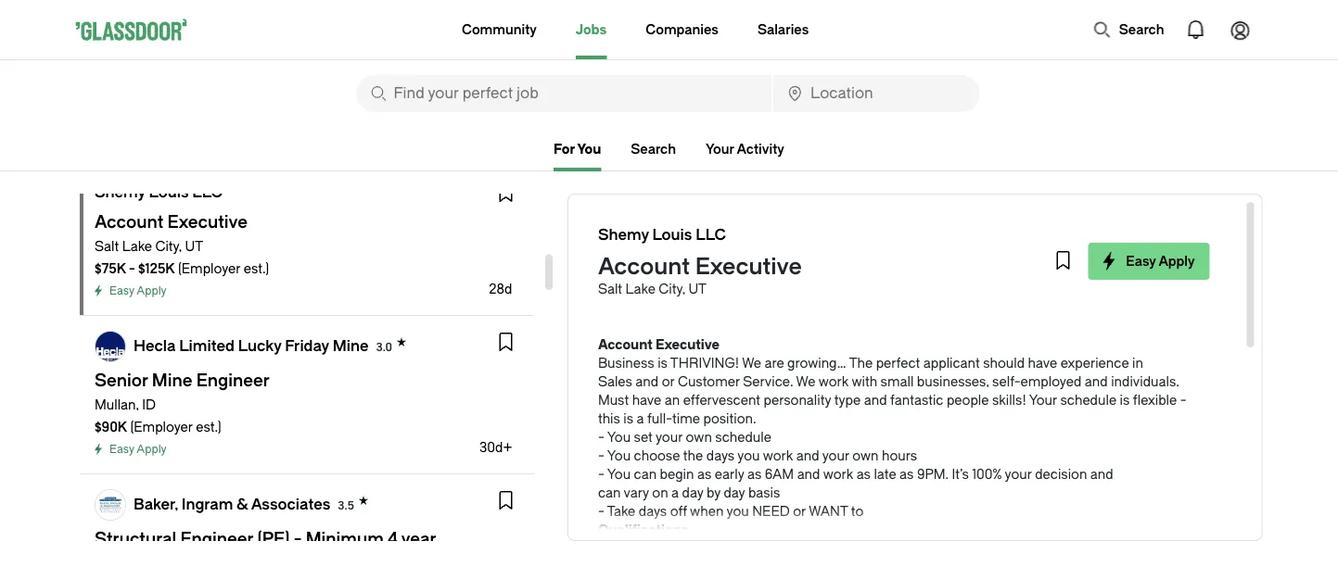 Task type: describe. For each thing, give the bounding box(es) containing it.
apply inside button
[[1159, 254, 1195, 269]]

you up vary
[[607, 467, 631, 482]]

activity
[[737, 141, 785, 157]]

0 vertical spatial schedule
[[1061, 393, 1117, 408]]

apply for 28d
[[136, 285, 166, 298]]

for
[[554, 141, 575, 157]]

when
[[690, 504, 724, 520]]

take
[[607, 504, 636, 520]]

1 vertical spatial is
[[1120, 393, 1130, 408]]

6am
[[765, 467, 794, 482]]

3 as from the left
[[857, 467, 871, 482]]

0 vertical spatial people
[[947, 393, 989, 408]]

friday
[[285, 338, 329, 355]]

full-
[[648, 411, 673, 427]]

this
[[598, 411, 621, 427]]

effervescent
[[683, 393, 761, 408]]

salt inside account executive salt lake city, ut
[[598, 282, 623, 297]]

begin
[[660, 467, 694, 482]]

llc for account executive
[[696, 227, 726, 244]]

easy apply for 30d+
[[109, 443, 166, 456]]

the
[[684, 449, 703, 464]]

lake inside account executive salt lake city, ut
[[626, 282, 656, 297]]

associates
[[251, 496, 330, 513]]

small
[[881, 374, 914, 390]]

0 vertical spatial a
[[637, 411, 644, 427]]

&
[[236, 496, 248, 513]]

easy for 30d+
[[109, 443, 134, 456]]

account executive salt lake city, ut
[[598, 254, 802, 297]]

community
[[462, 22, 537, 37]]

baker, ingram & associates
[[133, 496, 330, 513]]

limited
[[179, 338, 234, 355]]

0 horizontal spatial days
[[639, 504, 667, 520]]

your inside account executive business is thriving! we are growing… the perfect applicant should have experience in sales and or customer service. we work with small businesses, self-employed and individuals. must have an effervescent personality type and fantastic people skills! your schedule is flexible - this is a full-time position. - you set your own schedule - you choose the days you work and your own hours - you can begin as early as 6am and work as late as 9pm. it's 100% your decision and can vary on a day by day basis - take days off when you need or want to qualifications - must have fantastic people skills
[[1029, 393, 1058, 408]]

easy apply inside button
[[1127, 254, 1195, 269]]

customer
[[678, 374, 740, 390]]

3.0
[[376, 341, 392, 354]]

30d+
[[479, 440, 512, 456]]

2 vertical spatial work
[[824, 467, 854, 482]]

the
[[849, 356, 873, 371]]

sales
[[598, 374, 633, 390]]

1 vertical spatial you
[[727, 504, 749, 520]]

0 horizontal spatial can
[[598, 486, 621, 501]]

jobs
[[576, 22, 607, 37]]

$75k
[[94, 261, 125, 276]]

choose
[[634, 449, 680, 464]]

est.) inside salt lake city, ut $75k - $125k (employer est.)
[[243, 261, 269, 276]]

flexible
[[1134, 393, 1177, 408]]

should
[[984, 356, 1025, 371]]

growing…
[[788, 356, 847, 371]]

baker,
[[133, 496, 178, 513]]

hecla limited lucky friday mine logo image
[[95, 332, 125, 362]]

hours
[[882, 449, 918, 464]]

skills
[[777, 541, 807, 557]]

28d
[[489, 282, 512, 297]]

an
[[665, 393, 680, 408]]

(employer inside salt lake city, ut $75k - $125k (employer est.)
[[178, 261, 240, 276]]

employed
[[1021, 374, 1082, 390]]

companies
[[646, 22, 719, 37]]

1 vertical spatial your
[[823, 449, 850, 464]]

0 vertical spatial you
[[738, 449, 760, 464]]

late
[[874, 467, 897, 482]]

companies link
[[646, 0, 719, 59]]

shemy for salt lake city, ut
[[94, 184, 145, 201]]

ut inside account executive salt lake city, ut
[[689, 282, 707, 297]]

you right for
[[577, 141, 601, 157]]

9pm.
[[917, 467, 949, 482]]

and right 6am
[[797, 467, 821, 482]]

0 horizontal spatial search
[[631, 141, 676, 157]]

skills!
[[993, 393, 1027, 408]]

off
[[670, 504, 687, 520]]

1 vertical spatial fantastic
[[674, 541, 728, 557]]

perfect
[[876, 356, 921, 371]]

ingram
[[181, 496, 233, 513]]

0 horizontal spatial we
[[742, 356, 762, 371]]

(employer inside mullan, id $90k (employer est.)
[[130, 420, 192, 435]]

search link
[[631, 141, 676, 157]]

0 horizontal spatial your
[[706, 141, 735, 157]]

2 vertical spatial have
[[642, 541, 671, 557]]

salaries
[[758, 22, 809, 37]]

and down the personality
[[797, 449, 820, 464]]

100%
[[973, 467, 1002, 482]]

1 vertical spatial schedule
[[716, 430, 772, 445]]

in
[[1133, 356, 1144, 371]]

1 horizontal spatial a
[[672, 486, 679, 501]]

personality
[[764, 393, 831, 408]]

early
[[715, 467, 744, 482]]

1 horizontal spatial fantastic
[[891, 393, 944, 408]]

lucky
[[238, 338, 281, 355]]

lake inside salt lake city, ut $75k - $125k (employer est.)
[[122, 239, 152, 254]]

0 horizontal spatial your
[[656, 430, 683, 445]]

1 vertical spatial own
[[853, 449, 879, 464]]

0 vertical spatial can
[[634, 467, 657, 482]]

0 horizontal spatial own
[[686, 430, 712, 445]]

salt inside salt lake city, ut $75k - $125k (employer est.)
[[94, 239, 118, 254]]

businesses,
[[917, 374, 990, 390]]

none field search keyword
[[357, 75, 772, 112]]

salaries link
[[758, 0, 809, 59]]

id
[[142, 398, 155, 413]]

thriving!
[[671, 356, 739, 371]]

salt lake city, ut $75k - $125k (employer est.)
[[94, 239, 269, 276]]

service.
[[743, 374, 794, 390]]

$90k
[[94, 420, 127, 435]]



Task type: locate. For each thing, give the bounding box(es) containing it.
days up early
[[707, 449, 735, 464]]

0 vertical spatial your
[[656, 430, 683, 445]]

est.) up the lucky
[[243, 261, 269, 276]]

lake up business
[[626, 282, 656, 297]]

louis
[[148, 184, 188, 201], [653, 227, 692, 244]]

1 vertical spatial account
[[598, 337, 653, 353]]

account for account executive business is thriving! we are growing… the perfect applicant should have experience in sales and or customer service. we work with small businesses, self-employed and individuals. must have an effervescent personality type and fantastic people skills! your schedule is flexible - this is a full-time position. - you set your own schedule - you choose the days you work and your own hours - you can begin as early as 6am and work as late as 9pm. it's 100% your decision and can vary on a day by day basis - take days off when you need or want to qualifications - must have fantastic people skills
[[598, 337, 653, 353]]

is right this
[[624, 411, 634, 427]]

0 horizontal spatial ut
[[185, 239, 203, 254]]

executive for account executive salt lake city, ut
[[695, 254, 802, 280]]

2 account from the top
[[598, 337, 653, 353]]

None field
[[357, 75, 772, 112], [774, 75, 980, 112]]

0 horizontal spatial none field
[[357, 75, 772, 112]]

a right the on
[[672, 486, 679, 501]]

louis up salt lake city, ut $75k - $125k (employer est.)
[[148, 184, 188, 201]]

days
[[707, 449, 735, 464], [639, 504, 667, 520]]

it's
[[952, 467, 969, 482]]

1 vertical spatial louis
[[653, 227, 692, 244]]

1 day from the left
[[682, 486, 704, 501]]

business
[[598, 356, 655, 371]]

time
[[673, 411, 700, 427]]

louis up account executive salt lake city, ut
[[653, 227, 692, 244]]

0 vertical spatial fantastic
[[891, 393, 944, 408]]

1 vertical spatial easy apply
[[109, 285, 166, 298]]

1 vertical spatial your
[[1029, 393, 1058, 408]]

1 vertical spatial lake
[[626, 282, 656, 297]]

you right when
[[727, 504, 749, 520]]

we up the personality
[[796, 374, 816, 390]]

1 vertical spatial shemy
[[598, 227, 649, 244]]

(employer
[[178, 261, 240, 276], [130, 420, 192, 435]]

are
[[765, 356, 785, 371]]

city, up the $125k
[[155, 239, 181, 254]]

schedule down position.
[[716, 430, 772, 445]]

1 horizontal spatial is
[[658, 356, 668, 371]]

work up the type
[[819, 374, 849, 390]]

easy for 28d
[[109, 285, 134, 298]]

your up want at bottom
[[823, 449, 850, 464]]

work up want at bottom
[[824, 467, 854, 482]]

1 as from the left
[[698, 467, 712, 482]]

search button
[[1084, 11, 1174, 48]]

0 vertical spatial shemy
[[94, 184, 145, 201]]

(employer right the $125k
[[178, 261, 240, 276]]

2 as from the left
[[748, 467, 762, 482]]

schedule
[[1061, 393, 1117, 408], [716, 430, 772, 445]]

account for account executive salt lake city, ut
[[598, 254, 690, 280]]

0 vertical spatial have
[[1028, 356, 1058, 371]]

1 vertical spatial llc
[[696, 227, 726, 244]]

0 vertical spatial is
[[658, 356, 668, 371]]

1 vertical spatial easy
[[109, 285, 134, 298]]

we left are in the right bottom of the page
[[742, 356, 762, 371]]

have down qualifications
[[642, 541, 671, 557]]

own up late
[[853, 449, 879, 464]]

4 as from the left
[[900, 467, 914, 482]]

0 horizontal spatial city,
[[155, 239, 181, 254]]

0 horizontal spatial shemy
[[94, 184, 145, 201]]

salt up the "$75k"
[[94, 239, 118, 254]]

llc for salt lake city, ut
[[192, 184, 222, 201]]

0 vertical spatial (employer
[[178, 261, 240, 276]]

and down business
[[636, 374, 659, 390]]

1 vertical spatial can
[[598, 486, 621, 501]]

shemy louis llc up account executive salt lake city, ut
[[598, 227, 726, 244]]

1 account from the top
[[598, 254, 690, 280]]

1 horizontal spatial city,
[[659, 282, 686, 297]]

you up early
[[738, 449, 760, 464]]

jobs link
[[576, 0, 607, 59]]

must
[[598, 393, 629, 408], [608, 541, 639, 557]]

llc up account executive salt lake city, ut
[[696, 227, 726, 244]]

fantastic
[[891, 393, 944, 408], [674, 541, 728, 557]]

0 vertical spatial city,
[[155, 239, 181, 254]]

2 day from the left
[[724, 486, 745, 501]]

1 horizontal spatial lake
[[626, 282, 656, 297]]

or right "need"
[[793, 504, 806, 520]]

experience
[[1061, 356, 1130, 371]]

vary
[[624, 486, 649, 501]]

your activity link
[[706, 141, 785, 157]]

a up "set"
[[637, 411, 644, 427]]

llc up salt lake city, ut $75k - $125k (employer est.)
[[192, 184, 222, 201]]

as up by
[[698, 467, 712, 482]]

need
[[753, 504, 790, 520]]

0 vertical spatial shemy louis llc
[[94, 184, 222, 201]]

$125k
[[138, 261, 174, 276]]

shemy for account executive
[[598, 227, 649, 244]]

0 horizontal spatial est.)
[[195, 420, 221, 435]]

city, inside salt lake city, ut $75k - $125k (employer est.)
[[155, 239, 181, 254]]

1 vertical spatial or
[[793, 504, 806, 520]]

easy apply for 28d
[[109, 285, 166, 298]]

3.5
[[338, 500, 354, 513]]

0 vertical spatial own
[[686, 430, 712, 445]]

2 horizontal spatial your
[[1005, 467, 1032, 482]]

and right decision
[[1091, 467, 1114, 482]]

(employer down id
[[130, 420, 192, 435]]

0 vertical spatial salt
[[94, 239, 118, 254]]

salt up business
[[598, 282, 623, 297]]

as down hours
[[900, 467, 914, 482]]

people
[[947, 393, 989, 408], [731, 541, 773, 557]]

shemy up the "$75k"
[[94, 184, 145, 201]]

with
[[852, 374, 878, 390]]

1 horizontal spatial your
[[823, 449, 850, 464]]

as up the basis
[[748, 467, 762, 482]]

1 horizontal spatial or
[[793, 504, 806, 520]]

0 horizontal spatial lake
[[122, 239, 152, 254]]

can up take
[[598, 486, 621, 501]]

1 horizontal spatial days
[[707, 449, 735, 464]]

decision
[[1036, 467, 1088, 482]]

1 horizontal spatial salt
[[598, 282, 623, 297]]

your
[[706, 141, 735, 157], [1029, 393, 1058, 408]]

search
[[1119, 22, 1165, 37], [631, 141, 676, 157]]

account
[[598, 254, 690, 280], [598, 337, 653, 353]]

1 horizontal spatial schedule
[[1061, 393, 1117, 408]]

est.) inside mullan, id $90k (employer est.)
[[195, 420, 221, 435]]

1 horizontal spatial louis
[[653, 227, 692, 244]]

have up employed
[[1028, 356, 1058, 371]]

your down employed
[[1029, 393, 1058, 408]]

1 horizontal spatial ut
[[689, 282, 707, 297]]

0 vertical spatial ut
[[185, 239, 203, 254]]

applicant
[[924, 356, 980, 371]]

your down full-
[[656, 430, 683, 445]]

0 horizontal spatial salt
[[94, 239, 118, 254]]

none field search location
[[774, 75, 980, 112]]

lake up the $125k
[[122, 239, 152, 254]]

schedule down experience
[[1061, 393, 1117, 408]]

0 horizontal spatial a
[[637, 411, 644, 427]]

work up 6am
[[763, 449, 793, 464]]

day left by
[[682, 486, 704, 501]]

ut inside salt lake city, ut $75k - $125k (employer est.)
[[185, 239, 203, 254]]

and down experience
[[1085, 374, 1108, 390]]

you down this
[[607, 430, 631, 445]]

-
[[128, 261, 135, 276], [1181, 393, 1187, 408], [598, 430, 605, 445], [598, 449, 605, 464], [598, 467, 605, 482], [598, 504, 605, 520], [598, 541, 605, 557]]

1 vertical spatial (employer
[[130, 420, 192, 435]]

2 vertical spatial easy
[[109, 443, 134, 456]]

search inside button
[[1119, 22, 1165, 37]]

shemy up account executive salt lake city, ut
[[598, 227, 649, 244]]

0 vertical spatial work
[[819, 374, 849, 390]]

account inside account executive salt lake city, ut
[[598, 254, 690, 280]]

1 vertical spatial est.)
[[195, 420, 221, 435]]

0 horizontal spatial people
[[731, 541, 773, 557]]

can
[[634, 467, 657, 482], [598, 486, 621, 501]]

qualifications
[[598, 523, 689, 538]]

is down the individuals.
[[1120, 393, 1130, 408]]

your right 100%
[[1005, 467, 1032, 482]]

mullan, id $90k (employer est.)
[[94, 398, 221, 435]]

0 horizontal spatial shemy louis llc
[[94, 184, 222, 201]]

0 vertical spatial we
[[742, 356, 762, 371]]

easy apply
[[1127, 254, 1195, 269], [109, 285, 166, 298], [109, 443, 166, 456]]

to
[[852, 504, 864, 520]]

city, inside account executive salt lake city, ut
[[659, 282, 686, 297]]

1 horizontal spatial shemy
[[598, 227, 649, 244]]

easy
[[1127, 254, 1156, 269], [109, 285, 134, 298], [109, 443, 134, 456]]

your activity
[[706, 141, 785, 157]]

llc
[[192, 184, 222, 201], [696, 227, 726, 244]]

own up the on the bottom right of page
[[686, 430, 712, 445]]

0 vertical spatial easy
[[1127, 254, 1156, 269]]

hecla
[[133, 338, 175, 355]]

account executive business is thriving! we are growing… the perfect applicant should have experience in sales and or customer service. we work with small businesses, self-employed and individuals. must have an effervescent personality type and fantastic people skills! your schedule is flexible - this is a full-time position. - you set your own schedule - you choose the days you work and your own hours - you can begin as early as 6am and work as late as 9pm. it's 100% your decision and can vary on a day by day basis - take days off when you need or want to qualifications - must have fantastic people skills
[[598, 337, 1187, 557]]

1 vertical spatial executive
[[656, 337, 720, 353]]

0 horizontal spatial is
[[624, 411, 634, 427]]

1 vertical spatial shemy louis llc
[[598, 227, 726, 244]]

set
[[634, 430, 653, 445]]

0 vertical spatial executive
[[695, 254, 802, 280]]

0 vertical spatial lake
[[122, 239, 152, 254]]

for you link
[[554, 141, 601, 172]]

0 horizontal spatial louis
[[148, 184, 188, 201]]

basis
[[749, 486, 781, 501]]

Search keyword field
[[357, 75, 772, 112]]

1 horizontal spatial can
[[634, 467, 657, 482]]

0 vertical spatial louis
[[148, 184, 188, 201]]

shemy louis llc for account executive
[[598, 227, 726, 244]]

type
[[835, 393, 861, 408]]

1 vertical spatial must
[[608, 541, 639, 557]]

mine
[[332, 338, 368, 355]]

2 vertical spatial easy apply
[[109, 443, 166, 456]]

1 none field from the left
[[357, 75, 772, 112]]

0 vertical spatial est.)
[[243, 261, 269, 276]]

0 horizontal spatial or
[[662, 374, 675, 390]]

want
[[809, 504, 848, 520]]

2 none field from the left
[[774, 75, 980, 112]]

1 vertical spatial people
[[731, 541, 773, 557]]

city, up "thriving!"
[[659, 282, 686, 297]]

louis for account executive
[[653, 227, 692, 244]]

you left choose
[[607, 449, 631, 464]]

day down early
[[724, 486, 745, 501]]

apply for 30d+
[[136, 443, 166, 456]]

for you
[[554, 141, 601, 157]]

a
[[637, 411, 644, 427], [672, 486, 679, 501]]

2 vertical spatial is
[[624, 411, 634, 427]]

people down the businesses,
[[947, 393, 989, 408]]

1 vertical spatial have
[[632, 393, 662, 408]]

have up full-
[[632, 393, 662, 408]]

individuals.
[[1112, 374, 1180, 390]]

must down sales
[[598, 393, 629, 408]]

or
[[662, 374, 675, 390], [793, 504, 806, 520]]

self-
[[993, 374, 1021, 390]]

2 vertical spatial your
[[1005, 467, 1032, 482]]

1 horizontal spatial none field
[[774, 75, 980, 112]]

by
[[707, 486, 721, 501]]

- inside salt lake city, ut $75k - $125k (employer est.)
[[128, 261, 135, 276]]

executive inside account executive salt lake city, ut
[[695, 254, 802, 280]]

mullan,
[[94, 398, 138, 413]]

community link
[[462, 0, 537, 59]]

2 vertical spatial apply
[[136, 443, 166, 456]]

we
[[742, 356, 762, 371], [796, 374, 816, 390]]

baker, ingram & associates logo image
[[95, 491, 125, 520]]

on
[[652, 486, 669, 501]]

fantastic down when
[[674, 541, 728, 557]]

0 vertical spatial account
[[598, 254, 690, 280]]

0 vertical spatial days
[[707, 449, 735, 464]]

must down qualifications
[[608, 541, 639, 557]]

days down the on
[[639, 504, 667, 520]]

easy inside button
[[1127, 254, 1156, 269]]

as left late
[[857, 467, 871, 482]]

your left activity
[[706, 141, 735, 157]]

work
[[819, 374, 849, 390], [763, 449, 793, 464], [824, 467, 854, 482]]

0 vertical spatial must
[[598, 393, 629, 408]]

est.) up ingram at the left of page
[[195, 420, 221, 435]]

can up vary
[[634, 467, 657, 482]]

1 horizontal spatial people
[[947, 393, 989, 408]]

1 vertical spatial salt
[[598, 282, 623, 297]]

0 horizontal spatial fantastic
[[674, 541, 728, 557]]

1 horizontal spatial your
[[1029, 393, 1058, 408]]

Search location field
[[774, 75, 980, 112]]

0 vertical spatial easy apply
[[1127, 254, 1195, 269]]

account inside account executive business is thriving! we are growing… the perfect applicant should have experience in sales and or customer service. we work with small businesses, self-employed and individuals. must have an effervescent personality type and fantastic people skills! your schedule is flexible - this is a full-time position. - you set your own schedule - you choose the days you work and your own hours - you can begin as early as 6am and work as late as 9pm. it's 100% your decision and can vary on a day by day basis - take days off when you need or want to qualifications - must have fantastic people skills
[[598, 337, 653, 353]]

you
[[738, 449, 760, 464], [727, 504, 749, 520]]

executive for account executive business is thriving! we are growing… the perfect applicant should have experience in sales and or customer service. we work with small businesses, self-employed and individuals. must have an effervescent personality type and fantastic people skills! your schedule is flexible - this is a full-time position. - you set your own schedule - you choose the days you work and your own hours - you can begin as early as 6am and work as late as 9pm. it's 100% your decision and can vary on a day by day basis - take days off when you need or want to qualifications - must have fantastic people skills
[[656, 337, 720, 353]]

shemy louis llc up salt lake city, ut $75k - $125k (employer est.)
[[94, 184, 222, 201]]

salt
[[94, 239, 118, 254], [598, 282, 623, 297]]

your
[[656, 430, 683, 445], [823, 449, 850, 464], [1005, 467, 1032, 482]]

louis for salt lake city, ut
[[148, 184, 188, 201]]

fantastic down small
[[891, 393, 944, 408]]

1 vertical spatial work
[[763, 449, 793, 464]]

is right business
[[658, 356, 668, 371]]

and down with
[[864, 393, 887, 408]]

position.
[[704, 411, 757, 427]]

executive inside account executive business is thriving! we are growing… the perfect applicant should have experience in sales and or customer service. we work with small businesses, self-employed and individuals. must have an effervescent personality type and fantastic people skills! your schedule is flexible - this is a full-time position. - you set your own schedule - you choose the days you work and your own hours - you can begin as early as 6am and work as late as 9pm. it's 100% your decision and can vary on a day by day basis - take days off when you need or want to qualifications - must have fantastic people skills
[[656, 337, 720, 353]]

1 horizontal spatial search
[[1119, 22, 1165, 37]]

0 horizontal spatial llc
[[192, 184, 222, 201]]

0 vertical spatial apply
[[1159, 254, 1195, 269]]

or up an
[[662, 374, 675, 390]]

easy apply button
[[1089, 243, 1210, 280]]

day
[[682, 486, 704, 501], [724, 486, 745, 501]]

shemy louis llc for salt lake city, ut
[[94, 184, 222, 201]]

1 horizontal spatial llc
[[696, 227, 726, 244]]

1 horizontal spatial we
[[796, 374, 816, 390]]

people left 'skills'
[[731, 541, 773, 557]]

own
[[686, 430, 712, 445], [853, 449, 879, 464]]

shemy louis llc
[[94, 184, 222, 201], [598, 227, 726, 244]]

0 horizontal spatial schedule
[[716, 430, 772, 445]]

hecla limited lucky friday mine
[[133, 338, 368, 355]]

1 horizontal spatial day
[[724, 486, 745, 501]]



Task type: vqa. For each thing, say whether or not it's contained in the screenshot.
How inside How to survive a recession (before it happens)
no



